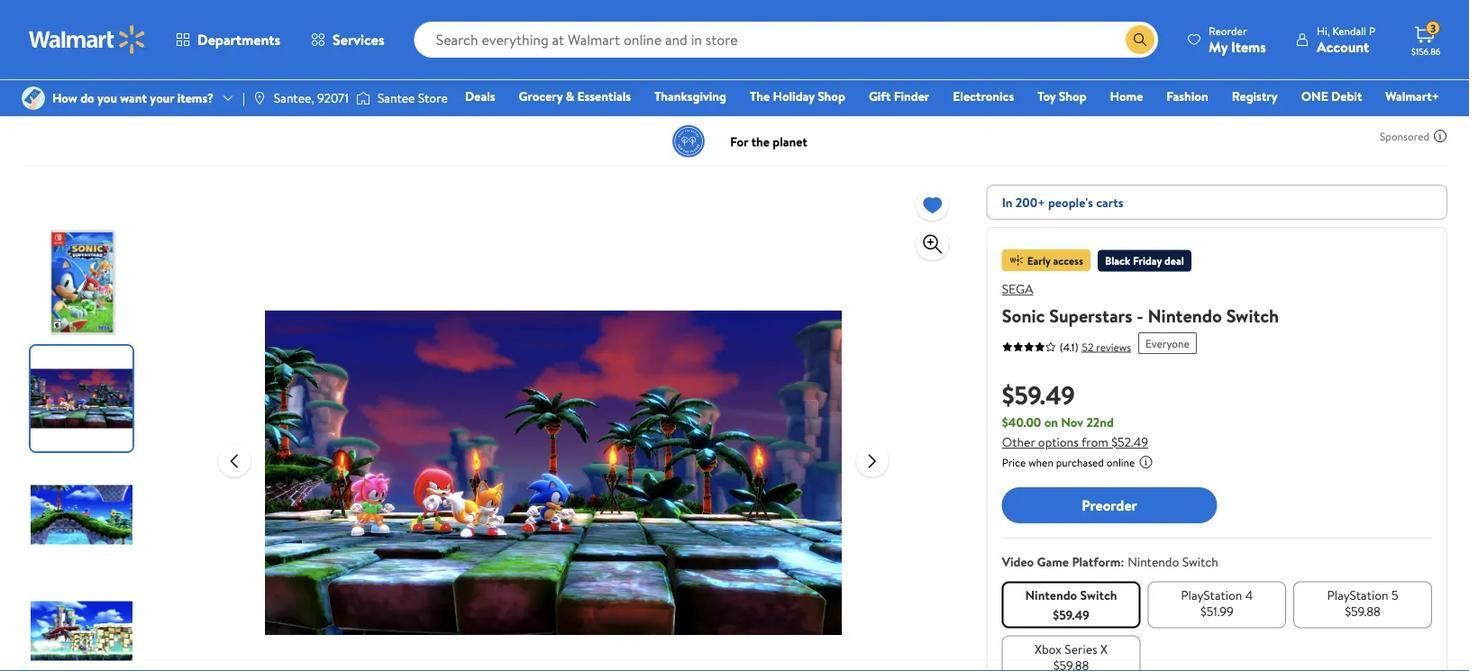 Task type: vqa. For each thing, say whether or not it's contained in the screenshot.


Task type: locate. For each thing, give the bounding box(es) containing it.
Walmart Site-Wide search field
[[414, 22, 1159, 58]]

nintendo switch games link
[[293, 77, 425, 94]]

shop
[[818, 87, 846, 105], [1059, 87, 1087, 105]]

holiday
[[773, 87, 815, 105]]

playstation inside playstation 4 $51.99
[[1182, 587, 1243, 604]]

video
[[22, 77, 54, 94], [1003, 554, 1035, 571]]

video left do
[[22, 77, 54, 94]]

shop right toy
[[1059, 87, 1087, 105]]

2 horizontal spatial /
[[282, 77, 286, 94]]

santee store
[[378, 89, 448, 107]]

shop right holiday
[[818, 87, 846, 105]]

video games / nintendo / nintendo switch / nintendo switch games
[[22, 77, 425, 94]]

platform
[[1073, 554, 1121, 571]]

$59.49 up "xbox series x"
[[1054, 606, 1090, 624]]

one
[[1302, 87, 1329, 105]]

playstation 4 $51.99
[[1182, 587, 1254, 620]]

shop inside 'link'
[[818, 87, 846, 105]]

friday
[[1134, 253, 1163, 269]]

 image
[[356, 89, 371, 107]]

0 horizontal spatial /
[[101, 77, 106, 94]]

online
[[1107, 455, 1136, 471]]

video for video game platform : nintendo switch
[[1003, 554, 1035, 571]]

/ right |
[[282, 77, 286, 94]]

1 horizontal spatial /
[[172, 77, 177, 94]]

sonic superstars - nintendo switch - image 1 of 9 image
[[31, 230, 136, 335]]

1 horizontal spatial games
[[387, 77, 425, 94]]

0 horizontal spatial playstation
[[1182, 587, 1243, 604]]

(4.1)
[[1060, 340, 1079, 355]]

search icon image
[[1134, 32, 1148, 47]]

registry
[[1233, 87, 1279, 105]]

switch inside the 'sega sonic superstars - nintendo switch'
[[1227, 303, 1280, 328]]

access
[[1054, 253, 1084, 268]]

0 horizontal spatial games
[[57, 77, 94, 94]]

hi, kendall p account
[[1317, 23, 1376, 56]]

deals
[[465, 87, 496, 105]]

registry link
[[1224, 87, 1287, 106]]

2 playstation from the left
[[1328, 587, 1389, 604]]

2 shop from the left
[[1059, 87, 1087, 105]]

video games link
[[22, 77, 94, 94]]

my
[[1209, 37, 1228, 56]]

$59.49
[[1003, 377, 1076, 413], [1054, 606, 1090, 624]]

games
[[57, 77, 94, 94], [387, 77, 425, 94]]

early access
[[1028, 253, 1084, 268]]

nintendo inside nintendo switch $59.49
[[1026, 587, 1078, 604]]

store
[[418, 89, 448, 107]]

how do you want your items?
[[52, 89, 214, 107]]

video left the game
[[1003, 554, 1035, 571]]

santee,
[[274, 89, 314, 107]]

1 shop from the left
[[818, 87, 846, 105]]

$52.49
[[1112, 434, 1149, 451]]

 image
[[22, 87, 45, 110], [252, 91, 267, 106]]

ad disclaimer and feedback for skylinedisplayad image
[[1434, 129, 1448, 143]]

1 playstation from the left
[[1182, 587, 1243, 604]]

reorder my items
[[1209, 23, 1267, 56]]

toy
[[1038, 87, 1056, 105]]

sonic superstars - nintendo switch - image 3 of 9 image
[[31, 463, 136, 568]]

electronics
[[953, 87, 1015, 105]]

series
[[1065, 641, 1098, 658]]

toy shop link
[[1030, 87, 1095, 106]]

0 horizontal spatial shop
[[818, 87, 846, 105]]

fashion
[[1167, 87, 1209, 105]]

0 horizontal spatial video
[[22, 77, 54, 94]]

1 horizontal spatial video
[[1003, 554, 1035, 571]]

$59.49 up on
[[1003, 377, 1076, 413]]

superstars
[[1050, 303, 1133, 328]]

deal
[[1165, 253, 1185, 269]]

carts
[[1097, 193, 1124, 211]]

1 vertical spatial $59.49
[[1054, 606, 1090, 624]]

sega
[[1003, 280, 1034, 298]]

xbox
[[1035, 641, 1062, 658]]

the
[[750, 87, 770, 105]]

purchased
[[1057, 455, 1105, 471]]

 image right |
[[252, 91, 267, 106]]

nintendo inside the 'sega sonic superstars - nintendo switch'
[[1149, 303, 1223, 328]]

1 vertical spatial video
[[1003, 554, 1035, 571]]

22nd
[[1087, 414, 1115, 432]]

finder
[[894, 87, 930, 105]]

playstation left 5
[[1328, 587, 1389, 604]]

/ left items?
[[172, 77, 177, 94]]

departments
[[197, 30, 281, 50]]

walmart image
[[29, 25, 146, 54]]

walmart+
[[1386, 87, 1440, 105]]

reorder
[[1209, 23, 1248, 38]]

/
[[101, 77, 106, 94], [172, 77, 177, 94], [282, 77, 286, 94]]

playstation left 4
[[1182, 587, 1243, 604]]

santee
[[378, 89, 415, 107]]

on
[[1045, 414, 1059, 432]]

playstation inside the playstation 5 $59.88
[[1328, 587, 1389, 604]]

 image left how
[[22, 87, 45, 110]]

remove from favorites list, sonic superstars - nintendo switch image
[[922, 193, 944, 216]]

santee, 92071
[[274, 89, 349, 107]]

/ right do
[[101, 77, 106, 94]]

gift finder link
[[861, 87, 938, 106]]

$59.49 inside $59.49 $40.00 on nov 22nd other options from $52.49
[[1003, 377, 1076, 413]]

preorder
[[1082, 496, 1138, 516]]

video for video games / nintendo / nintendo switch / nintendo switch games
[[22, 77, 54, 94]]

0 vertical spatial video
[[22, 77, 54, 94]]

3
[[1431, 20, 1437, 36]]

you
[[97, 89, 117, 107]]

preorder button
[[1003, 488, 1218, 524]]

gift
[[869, 87, 891, 105]]

legal information image
[[1139, 455, 1154, 470]]

playstation 5 $59.88
[[1328, 587, 1399, 620]]

$59.88
[[1346, 603, 1382, 620]]

early
[[1028, 253, 1051, 268]]

1 horizontal spatial playstation
[[1328, 587, 1389, 604]]

2 / from the left
[[172, 77, 177, 94]]

sega sonic superstars - nintendo switch
[[1003, 280, 1280, 328]]

0 vertical spatial $59.49
[[1003, 377, 1076, 413]]

0 horizontal spatial  image
[[22, 87, 45, 110]]

from
[[1082, 434, 1109, 451]]

3 / from the left
[[282, 77, 286, 94]]

reviews
[[1097, 340, 1132, 355]]

1 horizontal spatial shop
[[1059, 87, 1087, 105]]

shop inside "link"
[[1059, 87, 1087, 105]]

1 horizontal spatial  image
[[252, 91, 267, 106]]

playstation
[[1182, 587, 1243, 604], [1328, 587, 1389, 604]]

switch
[[238, 77, 274, 94], [348, 77, 384, 94], [1227, 303, 1280, 328], [1183, 554, 1219, 571], [1081, 587, 1118, 604]]

account
[[1317, 37, 1370, 56]]



Task type: describe. For each thing, give the bounding box(es) containing it.
5
[[1392, 587, 1399, 604]]

items
[[1232, 37, 1267, 56]]

4
[[1246, 587, 1254, 604]]

walmart+ link
[[1378, 87, 1448, 106]]

52
[[1083, 340, 1094, 355]]

 image for how do you want your items?
[[22, 87, 45, 110]]

thanksgiving link
[[647, 87, 735, 106]]

video game platform : nintendo switch
[[1003, 554, 1219, 571]]

people's
[[1049, 193, 1094, 211]]

nov
[[1062, 414, 1084, 432]]

price when purchased online
[[1003, 455, 1136, 471]]

1 games from the left
[[57, 77, 94, 94]]

grocery & essentials link
[[511, 87, 639, 106]]

next media item image
[[862, 450, 884, 472]]

Search search field
[[414, 22, 1159, 58]]

how
[[52, 89, 77, 107]]

options
[[1039, 434, 1079, 451]]

$40.00
[[1003, 414, 1042, 432]]

services button
[[296, 18, 400, 61]]

services
[[333, 30, 385, 50]]

home link
[[1103, 87, 1152, 106]]

game
[[1038, 554, 1070, 571]]

price
[[1003, 455, 1027, 471]]

&
[[566, 87, 575, 105]]

1 / from the left
[[101, 77, 106, 94]]

your
[[150, 89, 174, 107]]

video game platform list
[[999, 579, 1437, 672]]

nintendo link
[[113, 77, 165, 94]]

(4.1) 52 reviews
[[1060, 340, 1132, 355]]

other
[[1003, 434, 1036, 451]]

hi,
[[1317, 23, 1331, 38]]

sonic superstars - nintendo switch - image 4 of 9 image
[[31, 579, 136, 672]]

xbox series x button
[[1003, 636, 1141, 672]]

debit
[[1332, 87, 1363, 105]]

zoom image modal image
[[922, 234, 944, 255]]

sonic superstars - nintendo switch - image 2 of 9 image
[[31, 346, 136, 452]]

playstation for $51.99
[[1182, 587, 1243, 604]]

other options from $52.49 button
[[1003, 434, 1149, 451]]

$59.49 $40.00 on nov 22nd other options from $52.49
[[1003, 377, 1149, 451]]

$59.49 inside nintendo switch $59.49
[[1054, 606, 1090, 624]]

$51.99
[[1201, 603, 1234, 620]]

-
[[1137, 303, 1144, 328]]

everyone
[[1146, 336, 1190, 351]]

toy shop
[[1038, 87, 1087, 105]]

p
[[1370, 23, 1376, 38]]

kendall
[[1333, 23, 1367, 38]]

one debit link
[[1294, 87, 1371, 106]]

departments button
[[161, 18, 296, 61]]

sega link
[[1003, 280, 1034, 298]]

$156.86
[[1412, 45, 1441, 57]]

when
[[1029, 455, 1054, 471]]

black friday deal
[[1106, 253, 1185, 269]]

nintendo switch link
[[184, 77, 274, 94]]

sonic superstars - nintendo switch image
[[265, 185, 842, 672]]

fashion link
[[1159, 87, 1217, 106]]

want
[[120, 89, 147, 107]]

:
[[1121, 554, 1125, 571]]

previous media item image
[[223, 450, 245, 472]]

the holiday shop
[[750, 87, 846, 105]]

92071
[[318, 89, 349, 107]]

in 200+ people's carts
[[1003, 193, 1124, 211]]

2 games from the left
[[387, 77, 425, 94]]

the holiday shop link
[[742, 87, 854, 106]]

black
[[1106, 253, 1131, 269]]

 image for santee, 92071
[[252, 91, 267, 106]]

grocery
[[519, 87, 563, 105]]

52 reviews link
[[1079, 340, 1132, 355]]

in
[[1003, 193, 1013, 211]]

playstation for $59.88
[[1328, 587, 1389, 604]]

one debit
[[1302, 87, 1363, 105]]

200+
[[1016, 193, 1046, 211]]

home
[[1111, 87, 1144, 105]]

gift finder
[[869, 87, 930, 105]]

essentials
[[578, 87, 631, 105]]

thanksgiving
[[655, 87, 727, 105]]

xbox series x
[[1035, 641, 1108, 658]]

switch inside nintendo switch $59.49
[[1081, 587, 1118, 604]]

items?
[[177, 89, 214, 107]]

sponsored
[[1381, 129, 1430, 144]]

do
[[80, 89, 94, 107]]



